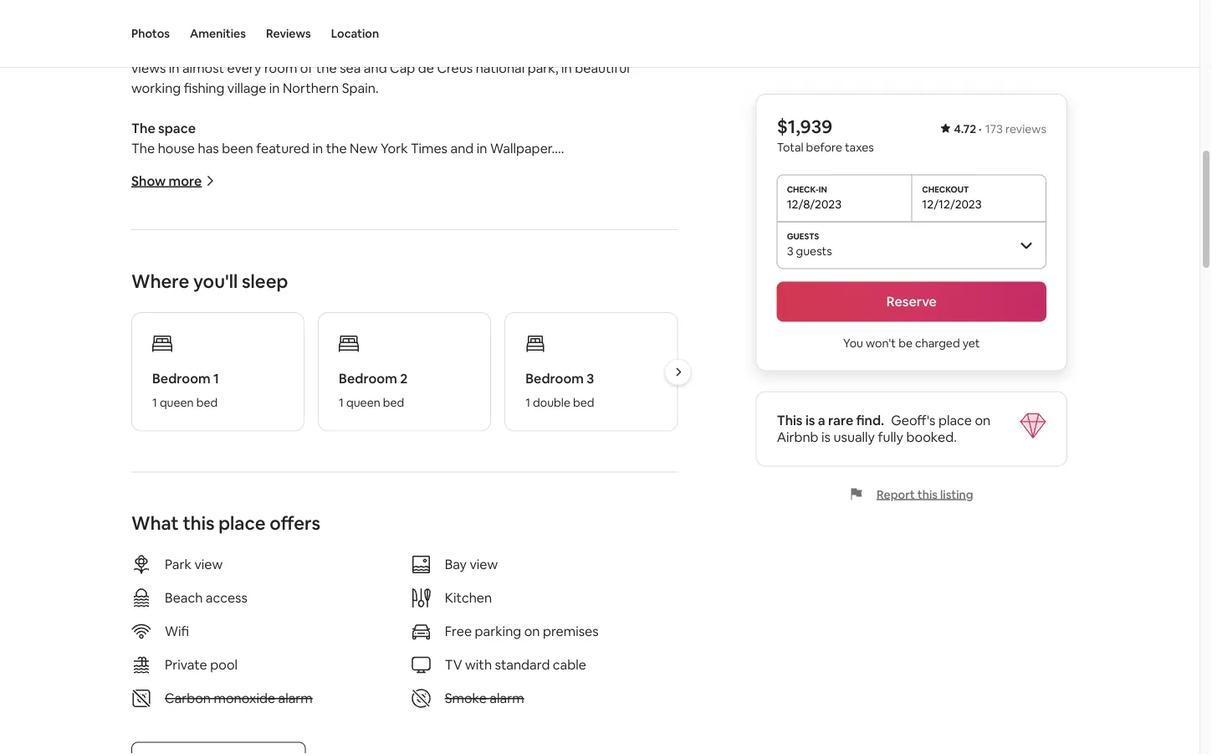 Task type: locate. For each thing, give the bounding box(es) containing it.
bay view
[[445, 556, 498, 573]]

cable
[[553, 656, 587, 673]]

the left space
[[131, 120, 155, 137]]

1 horizontal spatial view
[[470, 556, 498, 573]]

the inside beautiful 4 bedroom architecturally designed villa, with infinity pool and floor to ceiling views in almost every room of the sea and cap de creus national park, in beautiful working fishing village in northern spain.
[[316, 60, 337, 77]]

show more
[[131, 172, 202, 189]]

carbon monoxide alarm
[[165, 690, 313, 707]]

0 horizontal spatial bed
[[196, 395, 218, 410]]

in down beautiful
[[169, 60, 180, 77]]

0 horizontal spatial bedroom
[[152, 370, 211, 387]]

the
[[316, 60, 337, 77], [326, 140, 347, 157]]

·
[[979, 121, 982, 136]]

bedroom 3 1 double bed
[[526, 370, 595, 410]]

0 vertical spatial pool
[[514, 39, 542, 57]]

1 vertical spatial place
[[219, 511, 266, 535]]

reserve button
[[777, 282, 1047, 322]]

usually
[[834, 429, 875, 446]]

the space the house has been featured in the new york times and in wallpaper.
[[131, 120, 555, 157]]

1 inside bedroom 2 1 queen bed
[[339, 395, 344, 410]]

place right geoff's at bottom
[[939, 412, 972, 429]]

in
[[169, 60, 180, 77], [562, 60, 572, 77], [269, 80, 280, 97], [313, 140, 323, 157], [477, 140, 487, 157]]

pool inside beautiful 4 bedroom architecturally designed villa, with infinity pool and floor to ceiling views in almost every room of the sea and cap de creus national park, in beautiful working fishing village in northern spain.
[[514, 39, 542, 57]]

0 horizontal spatial queen
[[160, 395, 194, 410]]

york
[[381, 140, 408, 157]]

access
[[206, 589, 248, 606]]

the up show
[[131, 140, 155, 157]]

bedroom inside bedroom 1 1 queen bed
[[152, 370, 211, 387]]

free
[[445, 623, 472, 640]]

queen
[[160, 395, 194, 410], [346, 395, 381, 410]]

airbnb
[[777, 429, 819, 446]]

alarm right monoxide
[[278, 690, 313, 707]]

is inside geoff's place on airbnb is usually fully booked.
[[822, 429, 831, 446]]

sleep
[[242, 269, 288, 293]]

amenities button
[[190, 0, 246, 67]]

0 horizontal spatial alarm
[[278, 690, 313, 707]]

and down designed
[[364, 60, 387, 77]]

villa,
[[411, 39, 437, 57]]

the left new
[[326, 140, 347, 157]]

this left listing
[[918, 487, 938, 502]]

0 horizontal spatial on
[[524, 623, 540, 640]]

is left usually
[[822, 429, 831, 446]]

booked.
[[907, 429, 957, 446]]

spain.
[[342, 80, 379, 97]]

0 vertical spatial the
[[316, 60, 337, 77]]

been
[[222, 140, 253, 157]]

fully
[[878, 429, 904, 446]]

0 vertical spatial on
[[975, 412, 991, 429]]

1 vertical spatial the
[[131, 140, 155, 157]]

with right 'tv'
[[465, 656, 492, 673]]

in right the featured
[[313, 140, 323, 157]]

bedroom for bedroom 3
[[526, 370, 584, 387]]

new
[[350, 140, 378, 157]]

1 inside bedroom 3 1 double bed
[[526, 395, 531, 410]]

2 view from the left
[[470, 556, 498, 573]]

0 vertical spatial the
[[131, 120, 155, 137]]

reviews
[[1006, 121, 1047, 136]]

views
[[131, 60, 166, 77]]

1 horizontal spatial this
[[918, 487, 938, 502]]

premises
[[543, 623, 599, 640]]

$1,939
[[777, 115, 833, 139]]

1 horizontal spatial on
[[975, 412, 991, 429]]

1 vertical spatial this
[[183, 511, 215, 535]]

3 bed from the left
[[573, 395, 595, 410]]

1 horizontal spatial 3
[[787, 243, 794, 258]]

2 the from the top
[[131, 140, 155, 157]]

1 vertical spatial on
[[524, 623, 540, 640]]

this for report
[[918, 487, 938, 502]]

view right bay
[[470, 556, 498, 573]]

the right of
[[316, 60, 337, 77]]

bed inside bedroom 3 1 double bed
[[573, 395, 595, 410]]

creus
[[437, 60, 473, 77]]

bed for 3
[[573, 395, 595, 410]]

1 horizontal spatial place
[[939, 412, 972, 429]]

on right 'parking'
[[524, 623, 540, 640]]

0 horizontal spatial 3
[[587, 370, 595, 387]]

to
[[603, 39, 616, 57]]

0 horizontal spatial and
[[364, 60, 387, 77]]

bed for 2
[[383, 395, 405, 410]]

and right times
[[451, 140, 474, 157]]

park view
[[165, 556, 223, 573]]

tv
[[445, 656, 462, 673]]

bedroom for bedroom 2
[[339, 370, 397, 387]]

location
[[331, 26, 379, 41]]

bed
[[196, 395, 218, 410], [383, 395, 405, 410], [573, 395, 595, 410]]

view
[[195, 556, 223, 573], [470, 556, 498, 573]]

2 queen from the left
[[346, 395, 381, 410]]

1 for bedroom 1
[[152, 395, 157, 410]]

1 vertical spatial the
[[326, 140, 347, 157]]

2 bed from the left
[[383, 395, 405, 410]]

be
[[899, 335, 913, 350]]

with
[[440, 39, 467, 57], [465, 656, 492, 673]]

1 horizontal spatial and
[[451, 140, 474, 157]]

1 horizontal spatial bedroom
[[339, 370, 397, 387]]

1 horizontal spatial bed
[[383, 395, 405, 410]]

3 bedroom from the left
[[526, 370, 584, 387]]

bay
[[445, 556, 467, 573]]

1 horizontal spatial is
[[822, 429, 831, 446]]

0 horizontal spatial this
[[183, 511, 215, 535]]

0 vertical spatial this
[[918, 487, 938, 502]]

place left offers
[[219, 511, 266, 535]]

2 horizontal spatial and
[[545, 39, 568, 57]]

1 bed from the left
[[196, 395, 218, 410]]

on right booked.
[[975, 412, 991, 429]]

what
[[131, 511, 179, 535]]

0 vertical spatial place
[[939, 412, 972, 429]]

0 vertical spatial with
[[440, 39, 467, 57]]

alarm down tv with standard cable
[[490, 690, 524, 707]]

where
[[131, 269, 189, 293]]

bedroom
[[152, 370, 211, 387], [339, 370, 397, 387], [526, 370, 584, 387]]

0 vertical spatial and
[[545, 39, 568, 57]]

floor
[[571, 39, 600, 57]]

designed
[[351, 39, 408, 57]]

free parking on premises
[[445, 623, 599, 640]]

4
[[189, 39, 197, 57]]

photos
[[131, 26, 170, 41]]

pool up park,
[[514, 39, 542, 57]]

0 horizontal spatial pool
[[210, 656, 238, 673]]

173
[[986, 121, 1003, 136]]

this up park view at the bottom left of the page
[[183, 511, 215, 535]]

and
[[545, 39, 568, 57], [364, 60, 387, 77], [451, 140, 474, 157]]

architecturally
[[260, 39, 348, 57]]

and inside 'the space the house has been featured in the new york times and in wallpaper.'
[[451, 140, 474, 157]]

2 horizontal spatial bed
[[573, 395, 595, 410]]

and up park,
[[545, 39, 568, 57]]

on
[[975, 412, 991, 429], [524, 623, 540, 640]]

on for parking
[[524, 623, 540, 640]]

this
[[777, 412, 803, 429]]

alarm
[[278, 690, 313, 707], [490, 690, 524, 707]]

monoxide
[[214, 690, 275, 707]]

on for place
[[975, 412, 991, 429]]

bedroom inside bedroom 2 1 queen bed
[[339, 370, 397, 387]]

4.72
[[954, 121, 977, 136]]

1 bedroom from the left
[[152, 370, 211, 387]]

view right park
[[195, 556, 223, 573]]

on inside geoff's place on airbnb is usually fully booked.
[[975, 412, 991, 429]]

queen inside bedroom 2 1 queen bed
[[346, 395, 381, 410]]

won't
[[866, 335, 896, 350]]

pool up carbon monoxide alarm
[[210, 656, 238, 673]]

1 queen from the left
[[160, 395, 194, 410]]

reviews
[[266, 26, 311, 41]]

this
[[918, 487, 938, 502], [183, 511, 215, 535]]

view for bay view
[[470, 556, 498, 573]]

0 vertical spatial 3
[[787, 243, 794, 258]]

private
[[165, 656, 207, 673]]

bed inside bedroom 2 1 queen bed
[[383, 395, 405, 410]]

bedroom inside bedroom 3 1 double bed
[[526, 370, 584, 387]]

2 horizontal spatial bedroom
[[526, 370, 584, 387]]

is left a
[[806, 412, 816, 429]]

1 view from the left
[[195, 556, 223, 573]]

3 inside dropdown button
[[787, 243, 794, 258]]

in left wallpaper.
[[477, 140, 487, 157]]

queen for bedroom 1
[[160, 395, 194, 410]]

1 horizontal spatial queen
[[346, 395, 381, 410]]

2 bedroom from the left
[[339, 370, 397, 387]]

where you'll sleep
[[131, 269, 288, 293]]

1 vertical spatial and
[[364, 60, 387, 77]]

1 horizontal spatial pool
[[514, 39, 542, 57]]

view for park view
[[195, 556, 223, 573]]

with up the creus
[[440, 39, 467, 57]]

has
[[198, 140, 219, 157]]

geoff's place on airbnb is usually fully booked.
[[777, 412, 991, 446]]

1 vertical spatial 3
[[587, 370, 595, 387]]

park,
[[528, 60, 559, 77]]

bedroom for bedroom 1
[[152, 370, 211, 387]]

1 horizontal spatial alarm
[[490, 690, 524, 707]]

queen inside bedroom 1 1 queen bed
[[160, 395, 194, 410]]

parking
[[475, 623, 522, 640]]

private pool
[[165, 656, 238, 673]]

reserve
[[887, 293, 937, 310]]

0 horizontal spatial view
[[195, 556, 223, 573]]

2 vertical spatial and
[[451, 140, 474, 157]]

bed inside bedroom 1 1 queen bed
[[196, 395, 218, 410]]



Task type: vqa. For each thing, say whether or not it's contained in the screenshot.


Task type: describe. For each thing, give the bounding box(es) containing it.
report this listing
[[877, 487, 974, 502]]

cap
[[390, 60, 415, 77]]

photos button
[[131, 0, 170, 67]]

geoff's
[[891, 412, 936, 429]]

this for what
[[183, 511, 215, 535]]

12/8/2023
[[787, 196, 842, 211]]

place inside geoff's place on airbnb is usually fully booked.
[[939, 412, 972, 429]]

3 guests
[[787, 243, 833, 258]]

bedroom
[[200, 39, 257, 57]]

house
[[158, 140, 195, 157]]

fishing
[[184, 80, 225, 97]]

featured
[[256, 140, 310, 157]]

beach access
[[165, 589, 248, 606]]

sea
[[340, 60, 361, 77]]

guests
[[796, 243, 833, 258]]

show more button
[[131, 172, 215, 189]]

de
[[418, 60, 434, 77]]

times
[[411, 140, 448, 157]]

in right park,
[[562, 60, 572, 77]]

beautiful 4 bedroom architecturally designed villa, with infinity pool and floor to ceiling views in almost every room of the sea and cap de creus national park, in beautiful working fishing village in northern spain.
[[131, 39, 662, 97]]

1 alarm from the left
[[278, 690, 313, 707]]

location button
[[331, 0, 379, 67]]

wallpaper.
[[490, 140, 555, 157]]

park
[[165, 556, 192, 573]]

1 the from the top
[[131, 120, 155, 137]]

queen for bedroom 2
[[346, 395, 381, 410]]

you won't be charged yet
[[844, 335, 981, 350]]

working
[[131, 80, 181, 97]]

rare
[[829, 412, 854, 429]]

beautiful
[[575, 60, 630, 77]]

kitchen
[[445, 589, 492, 606]]

northern
[[283, 80, 339, 97]]

the inside 'the space the house has been featured in the new york times and in wallpaper.'
[[326, 140, 347, 157]]

beautiful
[[131, 39, 186, 57]]

you
[[844, 335, 864, 350]]

next image
[[673, 367, 683, 377]]

of
[[300, 60, 313, 77]]

village
[[227, 80, 266, 97]]

total
[[777, 139, 804, 154]]

tv with standard cable
[[445, 656, 587, 673]]

offers
[[270, 511, 321, 535]]

0 horizontal spatial place
[[219, 511, 266, 535]]

report this listing button
[[850, 487, 974, 502]]

with inside beautiful 4 bedroom architecturally designed villa, with infinity pool and floor to ceiling views in almost every room of the sea and cap de creus national park, in beautiful working fishing village in northern spain.
[[440, 39, 467, 57]]

2 alarm from the left
[[490, 690, 524, 707]]

beach
[[165, 589, 203, 606]]

0 horizontal spatial is
[[806, 412, 816, 429]]

1 for bedroom 3
[[526, 395, 531, 410]]

1 vertical spatial pool
[[210, 656, 238, 673]]

in down room at the top left of page
[[269, 80, 280, 97]]

show
[[131, 172, 166, 189]]

taxes
[[845, 139, 874, 154]]

more
[[169, 172, 202, 189]]

12/12/2023
[[923, 196, 982, 211]]

reviews button
[[266, 0, 311, 67]]

amenities
[[190, 26, 246, 41]]

a
[[818, 412, 826, 429]]

2
[[400, 370, 408, 387]]

you'll
[[193, 269, 238, 293]]

standard
[[495, 656, 550, 673]]

this is a rare find.
[[777, 412, 885, 429]]

4.72 · 173 reviews
[[954, 121, 1047, 136]]

smoke
[[445, 690, 487, 707]]

listing
[[941, 487, 974, 502]]

before
[[806, 139, 843, 154]]

wifi
[[165, 623, 189, 640]]

space
[[158, 120, 196, 137]]

3 guests button
[[777, 221, 1047, 268]]

carbon
[[165, 690, 211, 707]]

bed for 1
[[196, 395, 218, 410]]

what this place offers
[[131, 511, 321, 535]]

1 for bedroom 2
[[339, 395, 344, 410]]

1 vertical spatial with
[[465, 656, 492, 673]]

every
[[227, 60, 261, 77]]

bedroom 2 1 queen bed
[[339, 370, 408, 410]]

national
[[476, 60, 525, 77]]

bedroom 1 1 queen bed
[[152, 370, 219, 410]]

3 inside bedroom 3 1 double bed
[[587, 370, 595, 387]]

ceiling
[[619, 39, 659, 57]]

charged
[[916, 335, 960, 350]]

report
[[877, 487, 915, 502]]

find.
[[857, 412, 885, 429]]

smoke alarm
[[445, 690, 524, 707]]

$1,939 total before taxes
[[777, 115, 874, 154]]



